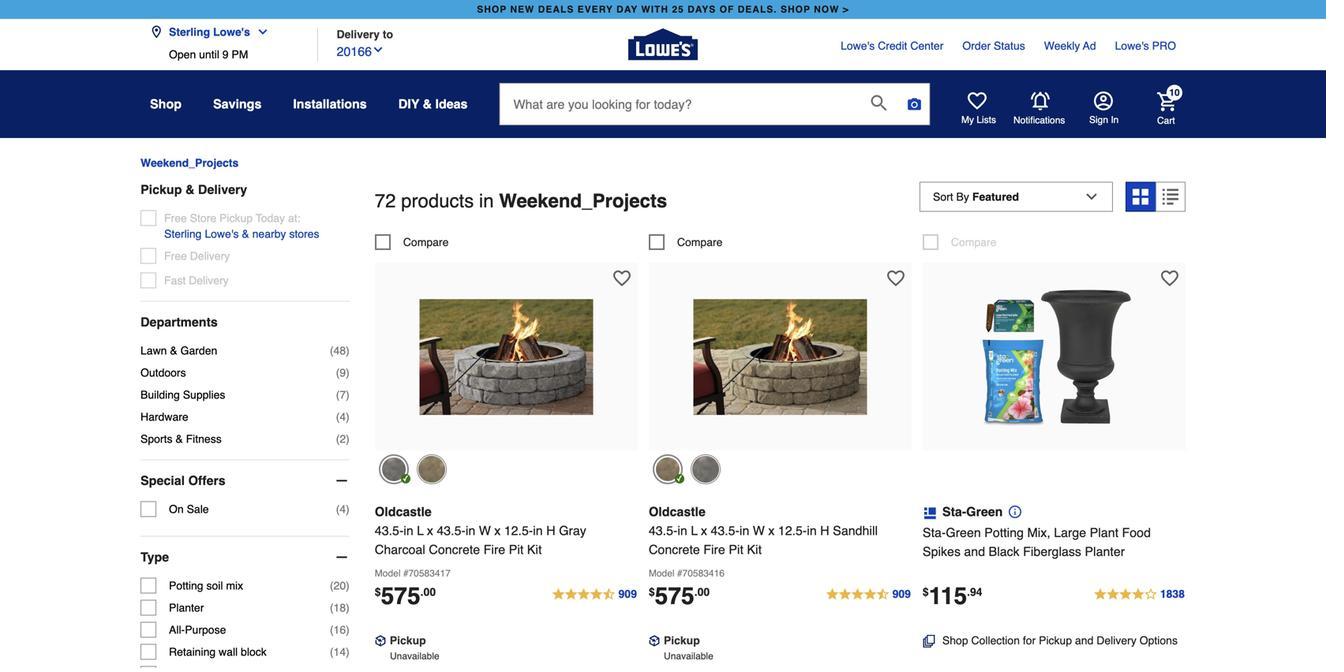 Task type: describe. For each thing, give the bounding box(es) containing it.
gray
[[559, 524, 586, 539]]

( 9 )
[[336, 367, 350, 379]]

w for fire
[[479, 524, 491, 539]]

( for lawn & garden
[[330, 344, 334, 357]]

70583416
[[683, 569, 725, 580]]

retaining
[[169, 646, 216, 659]]

$ for second 909 button from the left
[[649, 586, 655, 599]]

grid view image
[[1133, 189, 1149, 205]]

1 shop from the left
[[477, 4, 507, 15]]

sandhill
[[833, 524, 878, 539]]

ad
[[1083, 39, 1096, 52]]

lists
[[977, 114, 996, 126]]

sports
[[141, 433, 172, 446]]

sandhill image
[[653, 455, 683, 485]]

savings button
[[213, 90, 262, 118]]

notifications
[[1014, 115, 1065, 126]]

garden
[[180, 344, 217, 357]]

72 products in weekend_projects
[[375, 190, 667, 212]]

offers
[[188, 474, 225, 488]]

w for pit
[[753, 524, 765, 539]]

1 x from the left
[[427, 524, 433, 539]]

16
[[334, 624, 346, 637]]

shop for shop
[[150, 97, 182, 111]]

concrete inside oldcastle 43.5-in l x 43.5-in w x 12.5-in h sandhill concrete fire pit kit
[[649, 543, 700, 557]]

pickup right for
[[1039, 635, 1072, 647]]

$ inside $ 115 .94
[[923, 586, 929, 599]]

charcoal
[[375, 543, 425, 557]]

mix
[[226, 580, 243, 592]]

& for garden
[[170, 344, 177, 357]]

# for charcoal
[[403, 569, 409, 580]]

at:
[[288, 212, 300, 224]]

& for ideas
[[423, 97, 432, 111]]

) for all-purpose
[[346, 624, 350, 637]]

new
[[510, 4, 535, 15]]

order
[[963, 39, 991, 52]]

oldcastle for oldcastle 43.5-in l x 43.5-in w x 12.5-in h sandhill concrete fire pit kit
[[649, 505, 706, 520]]

5013605577 element
[[649, 235, 723, 250]]

h for gray
[[546, 524, 556, 539]]

( 4 ) for on sale
[[336, 503, 350, 516]]

concrete inside oldcastle 43.5-in l x 43.5-in w x 12.5-in h gray charcoal concrete fire pit kit
[[429, 543, 480, 557]]

575 for first 909 button from the left actual price $575.00 element
[[381, 583, 421, 610]]

green for sta-green
[[966, 505, 1003, 520]]

) for hardware
[[346, 411, 350, 423]]

shop collection for pickup and delivery options
[[943, 635, 1178, 647]]

green for sta-green potting mix, large  plant food spikes and  black fiberglass planter
[[946, 526, 981, 541]]

potting inside sta-green potting mix, large  plant food spikes and  black fiberglass planter
[[985, 526, 1024, 541]]

2 pickup image from the left
[[649, 636, 660, 647]]

hardware
[[141, 411, 188, 423]]

delivery left 'options'
[[1097, 635, 1137, 647]]

departments element
[[141, 314, 350, 330]]

lowe's home improvement cart image
[[1157, 92, 1176, 111]]

( 20 )
[[330, 580, 350, 592]]

909 for second 909 button from the left
[[893, 588, 911, 601]]

pm
[[232, 48, 248, 61]]

12.5- for kit
[[778, 524, 807, 539]]

my
[[962, 114, 974, 126]]

open until 9 pm
[[169, 48, 248, 61]]

sterling for sterling lowe's & nearby stores
[[164, 228, 202, 240]]

plant
[[1090, 526, 1119, 541]]

shop new deals every day with 25 days of deals. shop now >
[[477, 4, 849, 15]]

today
[[256, 212, 285, 224]]

mix,
[[1027, 526, 1051, 541]]

potting soil mix
[[169, 580, 243, 592]]

delivery to
[[337, 28, 393, 41]]

weekly ad
[[1044, 39, 1096, 52]]

weekend_projects link
[[141, 157, 239, 169]]

options
[[1140, 635, 1178, 647]]

) for planter
[[346, 602, 350, 614]]

( for hardware
[[336, 411, 340, 423]]

lawn
[[141, 344, 167, 357]]

weekly
[[1044, 39, 1080, 52]]

) for potting soil mix
[[346, 580, 350, 592]]

2 43.5- from the left
[[437, 524, 466, 539]]

3 x from the left
[[701, 524, 707, 539]]

( for on sale
[[336, 503, 340, 516]]

$ 575 .00 for second 909 button from the left's actual price $575.00 element
[[649, 583, 710, 610]]

pickup down the model # 70583417
[[390, 635, 426, 647]]

search image
[[871, 95, 887, 111]]

pickup down model # 70583416
[[664, 635, 700, 647]]

free for free store pickup today at:
[[164, 212, 187, 224]]

heart outline image
[[613, 270, 631, 287]]

until
[[199, 48, 219, 61]]

0 horizontal spatial 9
[[222, 48, 229, 61]]

block
[[241, 646, 267, 659]]

lowe's home improvement notification center image
[[1031, 92, 1050, 111]]

fast
[[164, 274, 186, 287]]

model for concrete
[[649, 569, 675, 580]]

free store pickup today at:
[[164, 212, 300, 224]]

lowe's left credit
[[841, 39, 875, 52]]

minus image for special offers
[[334, 473, 350, 489]]

2 gray charcoal image from the left
[[691, 455, 721, 485]]

1 horizontal spatial 9
[[340, 367, 346, 379]]

( for all-purpose
[[330, 624, 334, 637]]

0 horizontal spatial weekend_projects
[[141, 157, 239, 169]]

14
[[334, 646, 346, 659]]

20166 button
[[337, 41, 384, 61]]

diy & ideas button
[[398, 90, 468, 118]]

.94
[[967, 586, 983, 599]]

chevron down image
[[250, 26, 269, 38]]

) for building supplies
[[346, 389, 350, 401]]

$ for first 909 button from the left
[[375, 586, 381, 599]]

nearby
[[252, 228, 286, 240]]

model # 70583416
[[649, 569, 725, 580]]

compare for '5013605577' element
[[677, 236, 723, 249]]

12.5- for pit
[[504, 524, 533, 539]]

lowe's credit center
[[841, 39, 944, 52]]

wall
[[219, 646, 238, 659]]

black
[[989, 545, 1020, 559]]

lowe's home improvement lists image
[[968, 92, 987, 111]]

sign in button
[[1089, 92, 1119, 126]]

deals.
[[738, 4, 777, 15]]

$ 575 .00 for first 909 button from the left actual price $575.00 element
[[375, 583, 436, 610]]

lowe's home improvement logo image
[[628, 10, 698, 79]]

fire inside oldcastle 43.5-in l x 43.5-in w x 12.5-in h gray charcoal concrete fire pit kit
[[484, 543, 505, 557]]

building
[[141, 389, 180, 401]]

4.5 stars image for second 909 button from the left
[[825, 586, 912, 605]]

unavailable for 2nd pickup image
[[664, 651, 714, 662]]

1 heart outline image from the left
[[887, 270, 905, 287]]

72
[[375, 190, 396, 212]]

pickup up sterling lowe's & nearby stores button
[[219, 212, 253, 224]]

model for charcoal
[[375, 569, 401, 580]]

savings
[[213, 97, 262, 111]]

sterling lowe's
[[169, 26, 250, 38]]

free for free delivery
[[164, 250, 187, 262]]

.00 for second 909 button from the left's actual price $575.00 element
[[695, 586, 710, 599]]

chevron down image
[[372, 43, 384, 56]]

sterling for sterling lowe's
[[169, 26, 210, 38]]

list view image
[[1163, 189, 1179, 205]]

lowe's pro link
[[1115, 38, 1176, 54]]

$ 115 .94
[[923, 583, 983, 610]]

lowe's left pro
[[1115, 39, 1149, 52]]

planter inside sta-green potting mix, large  plant food spikes and  black fiberglass planter
[[1085, 545, 1125, 559]]

sta-green sta-green potting mix, large  plant food spikes and  black fiberglass planter image
[[967, 271, 1141, 445]]

special offers button
[[141, 461, 350, 502]]

4 stars image
[[1093, 586, 1186, 605]]

) for sports & fitness
[[346, 433, 350, 446]]

fire inside oldcastle 43.5-in l x 43.5-in w x 12.5-in h sandhill concrete fire pit kit
[[704, 543, 725, 557]]

order status
[[963, 39, 1025, 52]]

4.5 stars image for first 909 button from the left
[[551, 586, 638, 605]]

building supplies
[[141, 389, 225, 401]]

delivery up the free store pickup today at:
[[198, 182, 247, 197]]

shop button
[[150, 90, 182, 118]]

minus image for type
[[334, 550, 350, 566]]

( 7 )
[[336, 389, 350, 401]]

weekly ad link
[[1044, 38, 1096, 54]]

ideas
[[435, 97, 468, 111]]

my lists
[[962, 114, 996, 126]]

my lists link
[[962, 92, 996, 126]]

( for potting soil mix
[[330, 580, 334, 592]]

1 vertical spatial planter
[[169, 602, 204, 614]]

20
[[334, 580, 346, 592]]

pro
[[1152, 39, 1176, 52]]

sterling lowe's & nearby stores
[[164, 228, 319, 240]]

special offers
[[141, 474, 225, 488]]

( 4 ) for hardware
[[336, 411, 350, 423]]

on
[[169, 503, 184, 516]]

1838
[[1160, 588, 1185, 601]]

h for sandhill
[[820, 524, 830, 539]]

installations
[[293, 97, 367, 111]]

( 2 )
[[336, 433, 350, 446]]



Task type: vqa. For each thing, say whether or not it's contained in the screenshot.
Power Source Hardwired element
no



Task type: locate. For each thing, give the bounding box(es) containing it.
oldcastle 43.5-in l x 43.5-in w x 12.5-in h sandhill concrete fire pit kit
[[649, 505, 878, 557]]

1 h from the left
[[546, 524, 556, 539]]

credit
[[878, 39, 907, 52]]

shop
[[150, 97, 182, 111], [943, 635, 968, 647]]

pickup
[[141, 182, 182, 197], [219, 212, 253, 224], [390, 635, 426, 647], [664, 635, 700, 647], [1039, 635, 1072, 647]]

12.5- inside oldcastle 43.5-in l x 43.5-in w x 12.5-in h gray charcoal concrete fire pit kit
[[504, 524, 533, 539]]

1 horizontal spatial pickup image
[[649, 636, 660, 647]]

1 909 from the left
[[619, 588, 637, 601]]

minus image down 2
[[334, 473, 350, 489]]

l up model # 70583416
[[691, 524, 698, 539]]

compare inside gr_9472 element
[[951, 236, 997, 249]]

) down ( 9 ) on the bottom left of page
[[346, 389, 350, 401]]

potting up black
[[985, 526, 1024, 541]]

pit inside oldcastle 43.5-in l x 43.5-in w x 12.5-in h sandhill concrete fire pit kit
[[729, 543, 744, 557]]

1 horizontal spatial 575
[[655, 583, 695, 610]]

sterling lowe's & nearby stores button
[[164, 226, 319, 242]]

1 horizontal spatial concrete
[[649, 543, 700, 557]]

) for lawn & garden
[[346, 344, 350, 357]]

pickup down weekend_projects link
[[141, 182, 182, 197]]

1 horizontal spatial planter
[[1085, 545, 1125, 559]]

0 horizontal spatial fire
[[484, 543, 505, 557]]

planter down plant
[[1085, 545, 1125, 559]]

1 vertical spatial 9
[[340, 367, 346, 379]]

soil
[[206, 580, 223, 592]]

4 for on sale
[[340, 503, 346, 516]]

$ 575 .00
[[375, 583, 436, 610], [649, 583, 710, 610]]

to
[[383, 28, 393, 41]]

2 horizontal spatial compare
[[951, 236, 997, 249]]

day
[[617, 4, 638, 15]]

departments
[[141, 315, 218, 329]]

20166
[[337, 44, 372, 59]]

2 4 from the top
[[340, 503, 346, 516]]

and left black
[[964, 545, 985, 559]]

0 horizontal spatial concrete
[[429, 543, 480, 557]]

1 actual price $575.00 element from the left
[[375, 583, 436, 610]]

1 l from the left
[[417, 524, 424, 539]]

1 12.5- from the left
[[504, 524, 533, 539]]

1 horizontal spatial 4.5 stars image
[[825, 586, 912, 605]]

sta- for sta-green
[[943, 505, 966, 520]]

( for building supplies
[[336, 389, 340, 401]]

2 w from the left
[[753, 524, 765, 539]]

on sale
[[169, 503, 209, 516]]

1 horizontal spatial weekend_projects
[[499, 190, 667, 212]]

lowe's up pm
[[213, 26, 250, 38]]

0 horizontal spatial actual price $575.00 element
[[375, 583, 436, 610]]

9
[[222, 48, 229, 61], [340, 367, 346, 379]]

) up ( 14 )
[[346, 624, 350, 637]]

43.5- up 70583416
[[711, 524, 740, 539]]

2 x from the left
[[494, 524, 501, 539]]

1 compare from the left
[[403, 236, 449, 249]]

shop down 'open'
[[150, 97, 182, 111]]

8 ) from the top
[[346, 602, 350, 614]]

2 $ 575 .00 from the left
[[649, 583, 710, 610]]

43.5- up charcoal
[[375, 524, 404, 539]]

43.5- up 70583417
[[437, 524, 466, 539]]

retaining wall block
[[169, 646, 267, 659]]

1 575 from the left
[[381, 583, 421, 610]]

0 horizontal spatial 909
[[619, 588, 637, 601]]

1 ) from the top
[[346, 344, 350, 357]]

) up 7
[[346, 367, 350, 379]]

$ right "( 20 )"
[[375, 586, 381, 599]]

1 horizontal spatial h
[[820, 524, 830, 539]]

#
[[403, 569, 409, 580], [677, 569, 683, 580]]

&
[[423, 97, 432, 111], [185, 182, 195, 197], [242, 228, 249, 240], [170, 344, 177, 357], [176, 433, 183, 446]]

) up ( 18 ) at the left bottom of the page
[[346, 580, 350, 592]]

.00
[[421, 586, 436, 599], [695, 586, 710, 599]]

of
[[720, 4, 734, 15]]

w
[[479, 524, 491, 539], [753, 524, 765, 539]]

green down sta-green
[[946, 526, 981, 541]]

2 minus image from the top
[[334, 550, 350, 566]]

) down ( 16 )
[[346, 646, 350, 659]]

l for concrete
[[691, 524, 698, 539]]

oldcastle 43.5-in l x 43.5-in w x 12.5-in h gray charcoal concrete fire pit kit image
[[419, 271, 593, 445]]

shop for shop collection for pickup and delivery options
[[943, 635, 968, 647]]

$
[[375, 586, 381, 599], [649, 586, 655, 599], [923, 586, 929, 599]]

9 left pm
[[222, 48, 229, 61]]

2 fire from the left
[[704, 543, 725, 557]]

909 for first 909 button from the left
[[619, 588, 637, 601]]

1 unavailable from the left
[[390, 651, 440, 662]]

sta-
[[943, 505, 966, 520], [923, 526, 946, 541]]

1 # from the left
[[403, 569, 409, 580]]

oldcastle 43.5-in l x 43.5-in w x 12.5-in h gray charcoal concrete fire pit kit
[[375, 505, 586, 557]]

now
[[814, 4, 840, 15]]

& right diy
[[423, 97, 432, 111]]

909
[[619, 588, 637, 601], [893, 588, 911, 601]]

products
[[401, 190, 474, 212]]

location image
[[150, 26, 163, 38]]

6 ) from the top
[[346, 503, 350, 516]]

minus image up "( 20 )"
[[334, 550, 350, 566]]

1 concrete from the left
[[429, 543, 480, 557]]

camera image
[[907, 96, 922, 112]]

w inside oldcastle 43.5-in l x 43.5-in w x 12.5-in h sandhill concrete fire pit kit
[[753, 524, 765, 539]]

0 horizontal spatial gray charcoal image
[[379, 455, 409, 485]]

1 4 from the top
[[340, 411, 346, 423]]

Search Query text field
[[500, 84, 859, 125]]

1 horizontal spatial w
[[753, 524, 765, 539]]

and right for
[[1075, 635, 1094, 647]]

minus image inside the special offers "button"
[[334, 473, 350, 489]]

2 4.5 stars image from the left
[[825, 586, 912, 605]]

3 $ from the left
[[923, 586, 929, 599]]

1 vertical spatial 4
[[340, 503, 346, 516]]

status
[[994, 39, 1025, 52]]

open
[[169, 48, 196, 61]]

fitness
[[186, 433, 222, 446]]

0 vertical spatial potting
[[985, 526, 1024, 541]]

0 vertical spatial planter
[[1085, 545, 1125, 559]]

oldcastle inside oldcastle 43.5-in l x 43.5-in w x 12.5-in h sandhill concrete fire pit kit
[[649, 505, 706, 520]]

all-purpose
[[169, 624, 226, 637]]

1 vertical spatial minus image
[[334, 550, 350, 566]]

1 horizontal spatial shop
[[943, 635, 968, 647]]

w inside oldcastle 43.5-in l x 43.5-in w x 12.5-in h gray charcoal concrete fire pit kit
[[479, 524, 491, 539]]

2 12.5- from the left
[[778, 524, 807, 539]]

sterling down store
[[164, 228, 202, 240]]

575 down model # 70583416
[[655, 583, 695, 610]]

large
[[1054, 526, 1086, 541]]

sta- for sta-green potting mix, large  plant food spikes and  black fiberglass planter
[[923, 526, 946, 541]]

) up 2
[[346, 411, 350, 423]]

kit inside oldcastle 43.5-in l x 43.5-in w x 12.5-in h gray charcoal concrete fire pit kit
[[527, 543, 542, 557]]

1 vertical spatial potting
[[169, 580, 203, 592]]

1 pit from the left
[[509, 543, 524, 557]]

pickup & delivery
[[141, 182, 247, 197]]

1 horizontal spatial $
[[649, 586, 655, 599]]

0 horizontal spatial oldcastle
[[375, 505, 432, 520]]

minus image
[[334, 473, 350, 489], [334, 550, 350, 566]]

h inside oldcastle 43.5-in l x 43.5-in w x 12.5-in h sandhill concrete fire pit kit
[[820, 524, 830, 539]]

1 vertical spatial ( 4 )
[[336, 503, 350, 516]]

2 909 from the left
[[893, 588, 911, 601]]

10
[[1169, 87, 1180, 98]]

1 horizontal spatial #
[[677, 569, 683, 580]]

oldcastle down sandhill image
[[649, 505, 706, 520]]

1 vertical spatial sterling
[[164, 228, 202, 240]]

1 kit from the left
[[527, 543, 542, 557]]

( 4 )
[[336, 411, 350, 423], [336, 503, 350, 516]]

2 oldcastle from the left
[[649, 505, 706, 520]]

1 vertical spatial weekend_projects
[[499, 190, 667, 212]]

12.5- left sandhill at the bottom right of the page
[[778, 524, 807, 539]]

12.5- left gray
[[504, 524, 533, 539]]

1 ( 4 ) from the top
[[336, 411, 350, 423]]

$ 575 .00 down model # 70583416
[[649, 583, 710, 610]]

h left sandhill at the bottom right of the page
[[820, 524, 830, 539]]

actual price $575.00 element for first 909 button from the left
[[375, 583, 436, 610]]

sign in
[[1089, 114, 1119, 126]]

0 horizontal spatial and
[[964, 545, 985, 559]]

lowe's home improvement account image
[[1094, 92, 1113, 111]]

diy & ideas
[[398, 97, 468, 111]]

2
[[340, 433, 346, 446]]

0 vertical spatial minus image
[[334, 473, 350, 489]]

( for sports & fitness
[[336, 433, 340, 446]]

actual price $115.94 element
[[923, 583, 983, 610]]

potting
[[985, 526, 1024, 541], [169, 580, 203, 592]]

3 compare from the left
[[951, 236, 997, 249]]

1 .00 from the left
[[421, 586, 436, 599]]

shop left new
[[477, 4, 507, 15]]

# for concrete
[[677, 569, 683, 580]]

pickup image right 16
[[375, 636, 386, 647]]

2 actual price $575.00 element from the left
[[649, 583, 710, 610]]

1 43.5- from the left
[[375, 524, 404, 539]]

1 horizontal spatial oldcastle
[[649, 505, 706, 520]]

) down ( 7 )
[[346, 433, 350, 446]]

.00 down 70583417
[[421, 586, 436, 599]]

1 $ 575 .00 from the left
[[375, 583, 436, 610]]

2 unavailable from the left
[[664, 651, 714, 662]]

free delivery
[[164, 250, 230, 262]]

1 pickup image from the left
[[375, 636, 386, 647]]

( 14 )
[[330, 646, 350, 659]]

2 free from the top
[[164, 250, 187, 262]]

l
[[417, 524, 424, 539], [691, 524, 698, 539]]

1 4.5 stars image from the left
[[551, 586, 638, 605]]

stores
[[289, 228, 319, 240]]

( for planter
[[330, 602, 334, 614]]

1 horizontal spatial fire
[[704, 543, 725, 557]]

actual price $575.00 element
[[375, 583, 436, 610], [649, 583, 710, 610]]

1 909 button from the left
[[551, 586, 638, 605]]

1 horizontal spatial model
[[649, 569, 675, 580]]

0 horizontal spatial compare
[[403, 236, 449, 249]]

sandhill image
[[417, 455, 447, 485]]

0 horizontal spatial potting
[[169, 580, 203, 592]]

installations button
[[293, 90, 367, 118]]

diy
[[398, 97, 419, 111]]

shop left now
[[781, 4, 811, 15]]

oldcastle
[[375, 505, 432, 520], [649, 505, 706, 520]]

1 w from the left
[[479, 524, 491, 539]]

1 horizontal spatial 909 button
[[825, 586, 912, 605]]

3 ) from the top
[[346, 389, 350, 401]]

sta- inside sta-green potting mix, large  plant food spikes and  black fiberglass planter
[[923, 526, 946, 541]]

0 vertical spatial sterling
[[169, 26, 210, 38]]

order status link
[[963, 38, 1025, 54]]

0 horizontal spatial shop
[[150, 97, 182, 111]]

shop new deals every day with 25 days of deals. shop now > link
[[474, 0, 852, 19]]

oldcastle up charcoal
[[375, 505, 432, 520]]

1 fire from the left
[[484, 543, 505, 557]]

) for on sale
[[346, 503, 350, 516]]

in
[[479, 190, 494, 212], [404, 524, 413, 539], [466, 524, 475, 539], [533, 524, 543, 539], [678, 524, 687, 539], [740, 524, 749, 539], [807, 524, 817, 539]]

) for retaining wall block
[[346, 646, 350, 659]]

10 ) from the top
[[346, 646, 350, 659]]

0 horizontal spatial model
[[375, 569, 401, 580]]

1 vertical spatial and
[[1075, 635, 1094, 647]]

lowe's down the free store pickup today at:
[[205, 228, 239, 240]]

collection
[[971, 635, 1020, 647]]

potting left soil
[[169, 580, 203, 592]]

sta-green potting mix, large  plant food spikes and  black fiberglass planter
[[923, 526, 1151, 559]]

0 vertical spatial sta-
[[943, 505, 966, 520]]

1 horizontal spatial heart outline image
[[1161, 270, 1179, 287]]

) for outdoors
[[346, 367, 350, 379]]

store
[[190, 212, 216, 224]]

0 vertical spatial 9
[[222, 48, 229, 61]]

18
[[334, 602, 346, 614]]

1 horizontal spatial kit
[[747, 543, 762, 557]]

1 oldcastle from the left
[[375, 505, 432, 520]]

pickup image down model # 70583416
[[649, 636, 660, 647]]

0 horizontal spatial l
[[417, 524, 424, 539]]

0 horizontal spatial planter
[[169, 602, 204, 614]]

1 horizontal spatial gray charcoal image
[[691, 455, 721, 485]]

& down weekend_projects link
[[185, 182, 195, 197]]

4.5 stars image
[[551, 586, 638, 605], [825, 586, 912, 605]]

2 .00 from the left
[[695, 586, 710, 599]]

0 horizontal spatial #
[[403, 569, 409, 580]]

575 for second 909 button from the left's actual price $575.00 element
[[655, 583, 695, 610]]

( for retaining wall block
[[330, 646, 334, 659]]

2 model from the left
[[649, 569, 675, 580]]

oldcastle 43.5-in l x 43.5-in w x 12.5-in h sandhill concrete fire pit kit image
[[693, 271, 867, 445]]

spikes
[[923, 545, 961, 559]]

43.5- up model # 70583416
[[649, 524, 678, 539]]

2 ( 4 ) from the top
[[336, 503, 350, 516]]

supplies
[[183, 389, 225, 401]]

cart
[[1157, 115, 1175, 126]]

0 horizontal spatial pickup image
[[375, 636, 386, 647]]

oldcastle for oldcastle 43.5-in l x 43.5-in w x 12.5-in h gray charcoal concrete fire pit kit
[[375, 505, 432, 520]]

compare for 5013605579 element
[[403, 236, 449, 249]]

( 4 ) up 2
[[336, 411, 350, 423]]

2 concrete from the left
[[649, 543, 700, 557]]

4 x from the left
[[768, 524, 775, 539]]

1 vertical spatial shop
[[943, 635, 968, 647]]

1 vertical spatial green
[[946, 526, 981, 541]]

2 compare from the left
[[677, 236, 723, 249]]

l for charcoal
[[417, 524, 424, 539]]

h inside oldcastle 43.5-in l x 43.5-in w x 12.5-in h gray charcoal concrete fire pit kit
[[546, 524, 556, 539]]

2 h from the left
[[820, 524, 830, 539]]

>
[[843, 4, 849, 15]]

concrete up 70583417
[[429, 543, 480, 557]]

0 horizontal spatial 12.5-
[[504, 524, 533, 539]]

0 horizontal spatial w
[[479, 524, 491, 539]]

( for outdoors
[[336, 367, 340, 379]]

lowe's credit center link
[[841, 38, 944, 54]]

model left 70583416
[[649, 569, 675, 580]]

heart outline image
[[887, 270, 905, 287], [1161, 270, 1179, 287]]

yes image
[[1009, 506, 1021, 519]]

909 button down gray
[[551, 586, 638, 605]]

lowe's pro
[[1115, 39, 1176, 52]]

12.5-
[[504, 524, 533, 539], [778, 524, 807, 539]]

2 shop from the left
[[781, 4, 811, 15]]

( 4 ) down 2
[[336, 503, 350, 516]]

1 vertical spatial sta-
[[923, 526, 946, 541]]

delivery up 20166
[[337, 28, 380, 41]]

4.5 stars image down gray
[[551, 586, 638, 605]]

0 horizontal spatial 4.5 stars image
[[551, 586, 638, 605]]

sterling up 'open'
[[169, 26, 210, 38]]

) down 2
[[346, 503, 350, 516]]

1 horizontal spatial $ 575 .00
[[649, 583, 710, 610]]

( 18 )
[[330, 602, 350, 614]]

1 horizontal spatial shop
[[781, 4, 811, 15]]

2 575 from the left
[[655, 583, 695, 610]]

and inside sta-green potting mix, large  plant food spikes and  black fiberglass planter
[[964, 545, 985, 559]]

x
[[427, 524, 433, 539], [494, 524, 501, 539], [701, 524, 707, 539], [768, 524, 775, 539]]

7
[[340, 389, 346, 401]]

0 horizontal spatial 575
[[381, 583, 421, 610]]

7 ) from the top
[[346, 580, 350, 592]]

1 $ from the left
[[375, 586, 381, 599]]

0 horizontal spatial heart outline image
[[887, 270, 905, 287]]

4 43.5- from the left
[[711, 524, 740, 539]]

1 minus image from the top
[[334, 473, 350, 489]]

& right sports
[[176, 433, 183, 446]]

green left yes icon
[[966, 505, 1003, 520]]

& for delivery
[[185, 182, 195, 197]]

$ down model # 70583416
[[649, 586, 655, 599]]

3 43.5- from the left
[[649, 524, 678, 539]]

1 horizontal spatial actual price $575.00 element
[[649, 583, 710, 610]]

0 vertical spatial shop
[[150, 97, 182, 111]]

concrete up model # 70583416
[[649, 543, 700, 557]]

48
[[334, 344, 346, 357]]

l up charcoal
[[417, 524, 424, 539]]

5013605579 element
[[375, 235, 449, 250]]

pit inside oldcastle 43.5-in l x 43.5-in w x 12.5-in h gray charcoal concrete fire pit kit
[[509, 543, 524, 557]]

1 horizontal spatial potting
[[985, 526, 1024, 541]]

food
[[1122, 526, 1151, 541]]

70583417
[[409, 569, 451, 580]]

gray charcoal image right sandhill image
[[691, 455, 721, 485]]

compare for gr_9472 element
[[951, 236, 997, 249]]

2 heart outline image from the left
[[1161, 270, 1179, 287]]

4 up 2
[[340, 411, 346, 423]]

& down the free store pickup today at:
[[242, 228, 249, 240]]

compare inside '5013605577' element
[[677, 236, 723, 249]]

$ 575 .00 down the model # 70583417
[[375, 583, 436, 610]]

compare inside 5013605579 element
[[403, 236, 449, 249]]

model
[[375, 569, 401, 580], [649, 569, 675, 580]]

0 horizontal spatial kit
[[527, 543, 542, 557]]

green inside sta-green potting mix, large  plant food spikes and  black fiberglass planter
[[946, 526, 981, 541]]

0 horizontal spatial pit
[[509, 543, 524, 557]]

4 down 2
[[340, 503, 346, 516]]

actual price $575.00 element for second 909 button from the left
[[649, 583, 710, 610]]

& right 'lawn'
[[170, 344, 177, 357]]

) up ( 9 ) on the bottom left of page
[[346, 344, 350, 357]]

oldcastle inside oldcastle 43.5-in l x 43.5-in w x 12.5-in h gray charcoal concrete fire pit kit
[[375, 505, 432, 520]]

delivery down the free delivery
[[189, 274, 229, 287]]

sign
[[1089, 114, 1108, 126]]

free up fast at the left top
[[164, 250, 187, 262]]

0 vertical spatial ( 4 )
[[336, 411, 350, 423]]

2 l from the left
[[691, 524, 698, 539]]

sports & fitness
[[141, 433, 222, 446]]

9 up 7
[[340, 367, 346, 379]]

$ down spikes
[[923, 586, 929, 599]]

.00 for first 909 button from the left actual price $575.00 element
[[421, 586, 436, 599]]

1 gray charcoal image from the left
[[379, 455, 409, 485]]

kit inside oldcastle 43.5-in l x 43.5-in w x 12.5-in h sandhill concrete fire pit kit
[[747, 543, 762, 557]]

sale
[[187, 503, 209, 516]]

4 for hardware
[[340, 411, 346, 423]]

4.5 stars image down sandhill at the bottom right of the page
[[825, 586, 912, 605]]

4
[[340, 411, 346, 423], [340, 503, 346, 516]]

h left gray
[[546, 524, 556, 539]]

gray charcoal image left sandhill icon
[[379, 455, 409, 485]]

l inside oldcastle 43.5-in l x 43.5-in w x 12.5-in h gray charcoal concrete fire pit kit
[[417, 524, 424, 539]]

pickup image
[[375, 636, 386, 647], [649, 636, 660, 647]]

2 # from the left
[[677, 569, 683, 580]]

115
[[929, 583, 967, 610]]

1 horizontal spatial pit
[[729, 543, 744, 557]]

2 909 button from the left
[[825, 586, 912, 605]]

43.5-
[[375, 524, 404, 539], [437, 524, 466, 539], [649, 524, 678, 539], [711, 524, 740, 539]]

1 model from the left
[[375, 569, 401, 580]]

free left store
[[164, 212, 187, 224]]

909 button down sandhill at the bottom right of the page
[[825, 586, 912, 605]]

sterling lowe's button
[[150, 16, 275, 48]]

None search field
[[499, 83, 930, 140]]

1 horizontal spatial l
[[691, 524, 698, 539]]

minus image inside the type button
[[334, 550, 350, 566]]

0 horizontal spatial 909 button
[[551, 586, 638, 605]]

1 horizontal spatial 909
[[893, 588, 911, 601]]

special
[[141, 474, 185, 488]]

0 horizontal spatial h
[[546, 524, 556, 539]]

0 horizontal spatial unavailable
[[390, 651, 440, 662]]

4 ) from the top
[[346, 411, 350, 423]]

.00 down 70583416
[[695, 586, 710, 599]]

model down charcoal
[[375, 569, 401, 580]]

1 horizontal spatial and
[[1075, 635, 1094, 647]]

gray charcoal image
[[379, 455, 409, 485], [691, 455, 721, 485]]

1 horizontal spatial compare
[[677, 236, 723, 249]]

kit
[[527, 543, 542, 557], [747, 543, 762, 557]]

shop left collection
[[943, 635, 968, 647]]

0 vertical spatial weekend_projects
[[141, 157, 239, 169]]

gr_9472 element
[[923, 235, 997, 250]]

25
[[672, 4, 684, 15]]

actual price $575.00 element down the model # 70583417
[[375, 583, 436, 610]]

0 vertical spatial free
[[164, 212, 187, 224]]

( 48 )
[[330, 344, 350, 357]]

1 horizontal spatial .00
[[695, 586, 710, 599]]

1 horizontal spatial unavailable
[[664, 651, 714, 662]]

2 kit from the left
[[747, 543, 762, 557]]

0 vertical spatial green
[[966, 505, 1003, 520]]

delivery up fast delivery
[[190, 250, 230, 262]]

unavailable for 1st pickup image from the left
[[390, 651, 440, 662]]

0 horizontal spatial $
[[375, 586, 381, 599]]

5 ) from the top
[[346, 433, 350, 446]]

1 vertical spatial free
[[164, 250, 187, 262]]

model # 70583417
[[375, 569, 451, 580]]

l inside oldcastle 43.5-in l x 43.5-in w x 12.5-in h sandhill concrete fire pit kit
[[691, 524, 698, 539]]

center
[[911, 39, 944, 52]]

1 horizontal spatial 12.5-
[[778, 524, 807, 539]]

and
[[964, 545, 985, 559], [1075, 635, 1094, 647]]

12.5- inside oldcastle 43.5-in l x 43.5-in w x 12.5-in h sandhill concrete fire pit kit
[[778, 524, 807, 539]]

575 down the model # 70583417
[[381, 583, 421, 610]]

2 $ from the left
[[649, 586, 655, 599]]

0 vertical spatial and
[[964, 545, 985, 559]]

0 vertical spatial 4
[[340, 411, 346, 423]]

actual price $575.00 element down model # 70583416
[[649, 583, 710, 610]]

2 ) from the top
[[346, 367, 350, 379]]

planter up all-
[[169, 602, 204, 614]]

0 horizontal spatial .00
[[421, 586, 436, 599]]

2 pit from the left
[[729, 543, 744, 557]]

0 horizontal spatial shop
[[477, 4, 507, 15]]

9 ) from the top
[[346, 624, 350, 637]]

) up ( 16 )
[[346, 602, 350, 614]]

& for fitness
[[176, 433, 183, 446]]

2 horizontal spatial $
[[923, 586, 929, 599]]

0 horizontal spatial $ 575 .00
[[375, 583, 436, 610]]

h
[[546, 524, 556, 539], [820, 524, 830, 539]]

1 free from the top
[[164, 212, 187, 224]]



